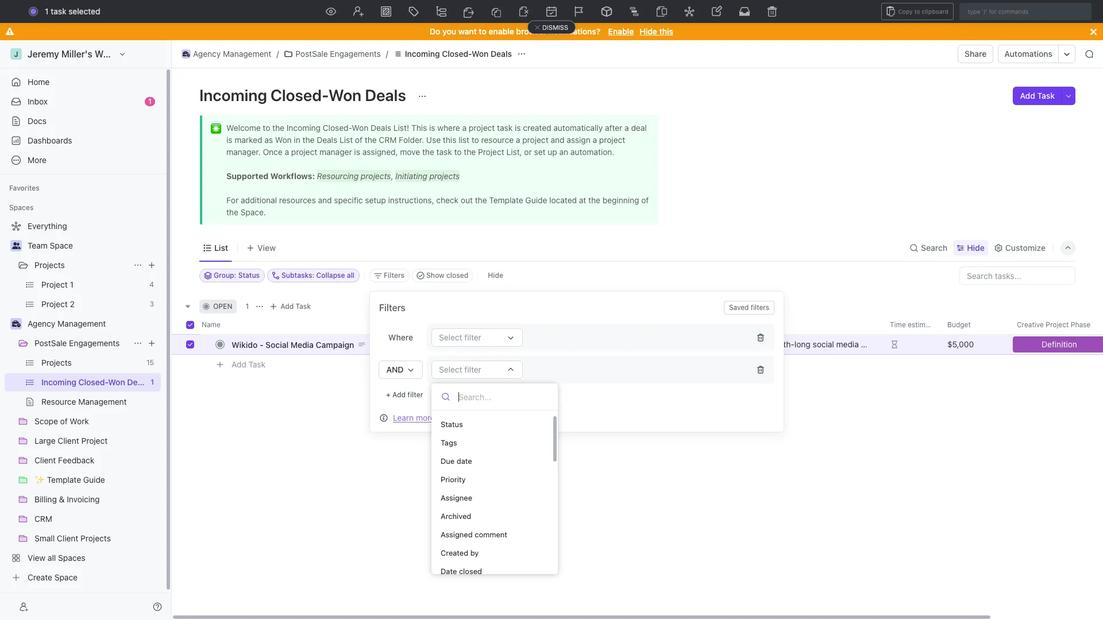 Task type: locate. For each thing, give the bounding box(es) containing it.
filter inside dropdown button
[[465, 365, 482, 375]]

date closed
[[441, 567, 482, 576]]

filters
[[751, 303, 769, 312], [461, 413, 482, 423]]

add task button
[[1013, 87, 1062, 105], [267, 300, 316, 314], [226, 358, 270, 372]]

favorites button
[[5, 182, 44, 195]]

0 horizontal spatial agency management
[[28, 319, 106, 329]]

⌘k
[[677, 6, 689, 16]]

closed
[[459, 567, 482, 576]]

0 horizontal spatial won
[[329, 86, 362, 105]]

1
[[45, 6, 49, 16], [148, 97, 152, 106], [246, 302, 249, 311]]

1 vertical spatial add task
[[281, 302, 311, 311]]

home
[[28, 77, 50, 87]]

add task down the wikido
[[232, 360, 266, 369]]

1 horizontal spatial /
[[386, 49, 388, 59]]

0 vertical spatial won
[[472, 49, 489, 59]]

agency management link
[[179, 47, 274, 61], [28, 315, 159, 333]]

0 horizontal spatial add task
[[232, 360, 266, 369]]

hide button
[[483, 269, 508, 283]]

0 horizontal spatial task
[[249, 360, 266, 369]]

1 inside sidebar navigation
[[148, 97, 152, 106]]

$5,000
[[948, 340, 974, 349]]

1 vertical spatial closed-
[[271, 86, 329, 105]]

business time image
[[183, 51, 190, 57], [12, 321, 20, 328]]

1 vertical spatial deals
[[365, 86, 406, 105]]

$5,000 button
[[941, 334, 1010, 355]]

agency
[[193, 49, 221, 59], [28, 319, 55, 329]]

sidebar navigation
[[0, 40, 172, 621]]

2 vertical spatial hide
[[488, 271, 503, 280]]

add
[[1020, 91, 1036, 101], [281, 302, 294, 311], [232, 360, 246, 369], [393, 391, 406, 399]]

customize
[[1006, 243, 1046, 253]]

add task
[[1020, 91, 1055, 101], [281, 302, 311, 311], [232, 360, 266, 369]]

won
[[472, 49, 489, 59], [329, 86, 362, 105]]

notifications?
[[549, 26, 601, 36]]

more
[[416, 413, 435, 423]]

search button
[[906, 240, 951, 256]]

wikido - social media campaign link
[[229, 336, 398, 353]]

priority
[[441, 475, 466, 484]]

agency management
[[193, 49, 271, 59], [28, 319, 106, 329]]

date
[[441, 567, 457, 576]]

0 vertical spatial incoming
[[405, 49, 440, 59]]

select filter button
[[432, 361, 523, 379]]

postsale engagements
[[296, 49, 381, 59], [34, 338, 120, 348]]

0 horizontal spatial postsale
[[34, 338, 67, 348]]

0 vertical spatial filters
[[751, 303, 769, 312]]

2 vertical spatial task
[[249, 360, 266, 369]]

0 horizontal spatial agency
[[28, 319, 55, 329]]

selected
[[69, 6, 100, 16]]

0 vertical spatial task
[[1038, 91, 1055, 101]]

1 horizontal spatial add task
[[281, 302, 311, 311]]

task up the media
[[296, 302, 311, 311]]

-
[[260, 340, 263, 350]]

0 horizontal spatial management
[[57, 319, 106, 329]]

where
[[388, 333, 413, 343]]

team
[[28, 241, 48, 251]]

0 horizontal spatial 1
[[45, 6, 49, 16]]

learn
[[393, 413, 414, 423]]

1 horizontal spatial task
[[296, 302, 311, 311]]

1 vertical spatial business time image
[[12, 321, 20, 328]]

1 horizontal spatial closed-
[[442, 49, 472, 59]]

open
[[213, 302, 232, 311]]

1 vertical spatial filters
[[461, 413, 482, 423]]

filters right saved
[[751, 303, 769, 312]]

filters right about
[[461, 413, 482, 423]]

0 horizontal spatial incoming
[[199, 86, 267, 105]]

engagements inside tree
[[69, 338, 120, 348]]

due
[[441, 457, 455, 466]]

0 horizontal spatial postsale engagements
[[34, 338, 120, 348]]

assigned comment
[[441, 530, 507, 539]]

add down the wikido
[[232, 360, 246, 369]]

0 horizontal spatial hide
[[488, 271, 503, 280]]

1 vertical spatial engagements
[[69, 338, 120, 348]]

2 horizontal spatial add task
[[1020, 91, 1055, 101]]

filter right select
[[465, 365, 482, 375]]

campaign
[[316, 340, 354, 350]]

2 horizontal spatial hide
[[967, 243, 985, 253]]

1 vertical spatial 1
[[148, 97, 152, 106]]

1 vertical spatial hide
[[967, 243, 985, 253]]

0 vertical spatial engagements
[[330, 49, 381, 59]]

0 vertical spatial hide
[[640, 26, 657, 36]]

0 vertical spatial agency management link
[[179, 47, 274, 61]]

do you want to enable browser notifications? enable hide this
[[430, 26, 673, 36]]

0 vertical spatial postsale engagements link
[[281, 47, 384, 61]]

0 horizontal spatial deals
[[365, 86, 406, 105]]

1 vertical spatial postsale
[[34, 338, 67, 348]]

comment
[[475, 530, 507, 539]]

add task button down the wikido
[[226, 358, 270, 372]]

0 horizontal spatial closed-
[[271, 86, 329, 105]]

tree containing team space
[[5, 217, 161, 587]]

add right +
[[393, 391, 406, 399]]

0 horizontal spatial postsale engagements link
[[34, 334, 129, 353]]

deals
[[491, 49, 512, 59], [365, 86, 406, 105]]

type '/' for commands field
[[960, 3, 1092, 20]]

1 task selected
[[45, 6, 100, 16]]

0 vertical spatial postsale engagements
[[296, 49, 381, 59]]

1 horizontal spatial filter
[[465, 365, 482, 375]]

engagements
[[330, 49, 381, 59], [69, 338, 120, 348]]

add task button up wikido - social media campaign
[[267, 300, 316, 314]]

1 horizontal spatial business time image
[[183, 51, 190, 57]]

docs
[[28, 116, 47, 126]]

1 horizontal spatial hide
[[640, 26, 657, 36]]

you
[[443, 26, 456, 36]]

0 vertical spatial filter
[[465, 365, 482, 375]]

filter up more
[[408, 391, 423, 399]]

0 horizontal spatial filters
[[461, 413, 482, 423]]

Search... text field
[[459, 388, 548, 406]]

0 vertical spatial agency
[[193, 49, 221, 59]]

0 vertical spatial postsale
[[296, 49, 328, 59]]

1 vertical spatial agency
[[28, 319, 55, 329]]

1 vertical spatial management
[[57, 319, 106, 329]]

2 vertical spatial add task button
[[226, 358, 270, 372]]

1 horizontal spatial postsale engagements link
[[281, 47, 384, 61]]

user group image
[[12, 243, 20, 249]]

2 horizontal spatial task
[[1038, 91, 1055, 101]]

postsale engagements link
[[281, 47, 384, 61], [34, 334, 129, 353]]

1 horizontal spatial won
[[472, 49, 489, 59]]

1 vertical spatial incoming
[[199, 86, 267, 105]]

hide inside hide dropdown button
[[967, 243, 985, 253]]

saved
[[729, 303, 749, 312]]

team space link
[[28, 237, 159, 255]]

0 vertical spatial agency management
[[193, 49, 271, 59]]

1 horizontal spatial filters
[[751, 303, 769, 312]]

task down -
[[249, 360, 266, 369]]

1 horizontal spatial postsale
[[296, 49, 328, 59]]

1 horizontal spatial agency
[[193, 49, 221, 59]]

1 vertical spatial postsale engagements
[[34, 338, 120, 348]]

management
[[223, 49, 271, 59], [57, 319, 106, 329]]

/
[[277, 49, 279, 59], [386, 49, 388, 59]]

0 vertical spatial closed-
[[442, 49, 472, 59]]

1 horizontal spatial incoming
[[405, 49, 440, 59]]

1 vertical spatial agency management
[[28, 319, 106, 329]]

postsale
[[296, 49, 328, 59], [34, 338, 67, 348]]

1 vertical spatial filter
[[408, 391, 423, 399]]

upgrade link
[[946, 3, 1001, 20]]

1 horizontal spatial deals
[[491, 49, 512, 59]]

incoming
[[405, 49, 440, 59], [199, 86, 267, 105]]

wikido - social media campaign
[[232, 340, 354, 350]]

add task down automations button
[[1020, 91, 1055, 101]]

add task up wikido - social media campaign
[[281, 302, 311, 311]]

hide
[[640, 26, 657, 36], [967, 243, 985, 253], [488, 271, 503, 280]]

2 horizontal spatial 1
[[246, 302, 249, 311]]

customize button
[[991, 240, 1049, 256]]

0 horizontal spatial /
[[277, 49, 279, 59]]

add task button down automations button
[[1013, 87, 1062, 105]]

2 vertical spatial add task
[[232, 360, 266, 369]]

task down automations button
[[1038, 91, 1055, 101]]

0 vertical spatial add task
[[1020, 91, 1055, 101]]

select
[[439, 365, 462, 375]]

0 vertical spatial management
[[223, 49, 271, 59]]

1 horizontal spatial agency management
[[193, 49, 271, 59]]

1 horizontal spatial engagements
[[330, 49, 381, 59]]

0 vertical spatial deals
[[491, 49, 512, 59]]

tree
[[5, 217, 161, 587]]

1 horizontal spatial 1
[[148, 97, 152, 106]]

0 horizontal spatial engagements
[[69, 338, 120, 348]]

task
[[1038, 91, 1055, 101], [296, 302, 311, 311], [249, 360, 266, 369]]

do
[[430, 26, 440, 36]]

1 vertical spatial agency management link
[[28, 315, 159, 333]]

0 horizontal spatial agency management link
[[28, 315, 159, 333]]



Task type: describe. For each thing, give the bounding box(es) containing it.
1 vertical spatial add task button
[[267, 300, 316, 314]]

media
[[291, 340, 314, 350]]

0 vertical spatial incoming closed-won deals
[[405, 49, 512, 59]]

dashboards
[[28, 136, 72, 145]]

this
[[659, 26, 673, 36]]

status
[[441, 420, 463, 429]]

tree inside sidebar navigation
[[5, 217, 161, 587]]

saved filters
[[729, 303, 769, 312]]

1 horizontal spatial postsale engagements
[[296, 49, 381, 59]]

0 vertical spatial add task button
[[1013, 87, 1062, 105]]

want
[[458, 26, 477, 36]]

list link
[[212, 240, 228, 256]]

home link
[[5, 73, 161, 91]]

browser
[[516, 26, 547, 36]]

search...
[[542, 6, 575, 16]]

by
[[471, 549, 479, 558]]

dashboards link
[[5, 132, 161, 150]]

select filter
[[439, 365, 482, 375]]

1 vertical spatial task
[[296, 302, 311, 311]]

task
[[51, 6, 66, 16]]

task for bottom add task button
[[249, 360, 266, 369]]

agency management inside tree
[[28, 319, 106, 329]]

Search tasks... text field
[[960, 267, 1075, 284]]

wikido
[[232, 340, 258, 350]]

to
[[479, 26, 487, 36]]

social
[[266, 340, 289, 350]]

assigned
[[441, 530, 473, 539]]

projects
[[34, 260, 65, 270]]

add task for bottom add task button
[[232, 360, 266, 369]]

1 vertical spatial incoming closed-won deals
[[199, 86, 410, 105]]

filters
[[384, 271, 405, 280]]

assignee
[[441, 493, 472, 503]]

automations
[[1005, 49, 1053, 59]]

share
[[965, 49, 987, 59]]

enable
[[608, 26, 634, 36]]

2 vertical spatial 1
[[246, 302, 249, 311]]

list
[[214, 243, 228, 253]]

learn more about filters
[[393, 413, 482, 423]]

add task for the topmost add task button
[[1020, 91, 1055, 101]]

enable
[[489, 26, 514, 36]]

postsale engagements inside tree
[[34, 338, 120, 348]]

projects link
[[34, 256, 129, 275]]

1 horizontal spatial management
[[223, 49, 271, 59]]

incoming closed-won deals link
[[391, 47, 515, 61]]

+ add filter
[[386, 391, 423, 399]]

dismiss
[[542, 24, 568, 31]]

new
[[1022, 6, 1038, 16]]

0 horizontal spatial filter
[[408, 391, 423, 399]]

created by
[[441, 549, 479, 558]]

new button
[[1005, 2, 1045, 21]]

hide inside hide button
[[488, 271, 503, 280]]

add up wikido - social media campaign
[[281, 302, 294, 311]]

filters button
[[370, 269, 410, 283]]

0 vertical spatial 1
[[45, 6, 49, 16]]

postsale inside sidebar navigation
[[34, 338, 67, 348]]

automations button
[[999, 45, 1059, 63]]

0 vertical spatial business time image
[[183, 51, 190, 57]]

1 / from the left
[[277, 49, 279, 59]]

about
[[437, 413, 459, 423]]

team space
[[28, 241, 73, 251]]

share button
[[958, 45, 994, 63]]

closed- inside incoming closed-won deals link
[[442, 49, 472, 59]]

agency inside tree
[[28, 319, 55, 329]]

inbox
[[28, 97, 48, 106]]

archived
[[441, 512, 471, 521]]

hide button
[[953, 240, 988, 256]]

add down automations button
[[1020, 91, 1036, 101]]

1 vertical spatial won
[[329, 86, 362, 105]]

spaces
[[9, 203, 34, 212]]

search
[[921, 243, 948, 253]]

+
[[386, 391, 391, 399]]

task for the topmost add task button
[[1038, 91, 1055, 101]]

1 horizontal spatial agency management link
[[179, 47, 274, 61]]

0 horizontal spatial business time image
[[12, 321, 20, 328]]

management inside tree
[[57, 319, 106, 329]]

1 vertical spatial postsale engagements link
[[34, 334, 129, 353]]

tags
[[441, 438, 457, 447]]

created
[[441, 549, 468, 558]]

docs link
[[5, 112, 161, 130]]

space
[[50, 241, 73, 251]]

learn more about filters link
[[393, 413, 482, 423]]

date
[[457, 457, 472, 466]]

favorites
[[9, 184, 40, 193]]

and
[[386, 365, 404, 375]]

upgrade
[[962, 6, 995, 16]]

due date
[[441, 457, 472, 466]]

2 / from the left
[[386, 49, 388, 59]]



